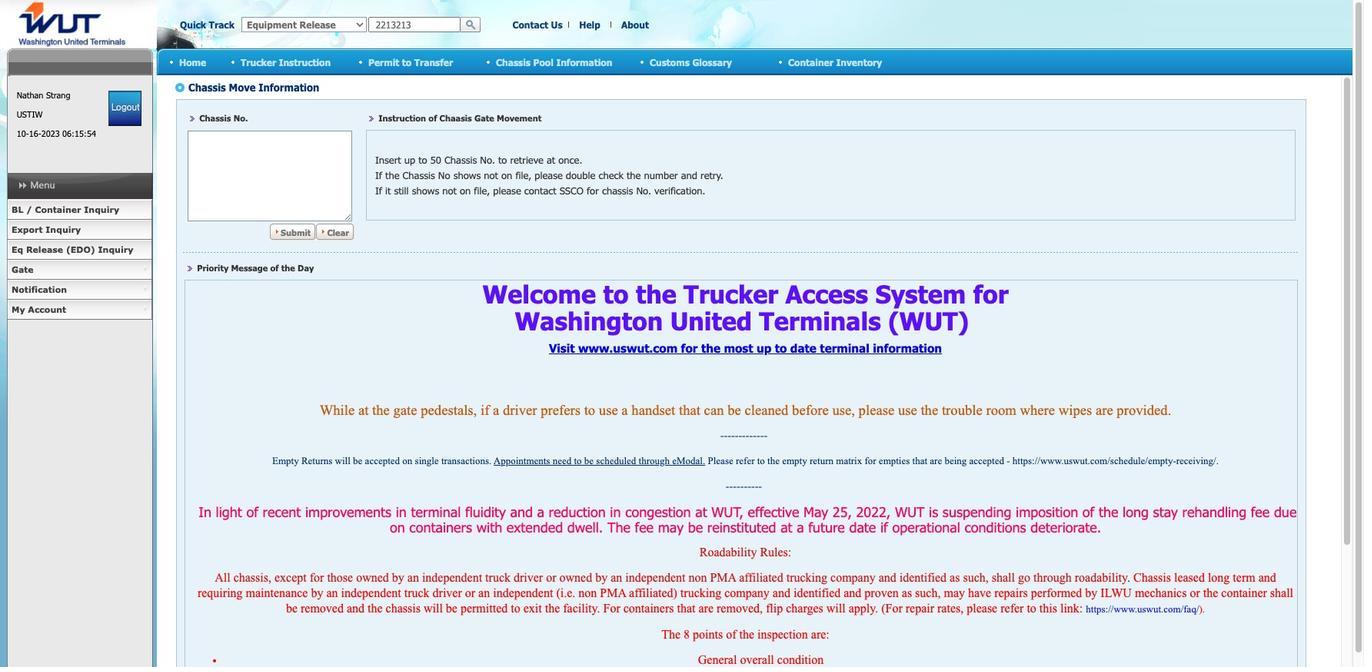 Task type: locate. For each thing, give the bounding box(es) containing it.
bl / container inquiry link
[[7, 200, 152, 220]]

contact
[[512, 19, 548, 30]]

glossary
[[692, 57, 732, 67]]

inquiry down bl / container inquiry on the top left
[[46, 225, 81, 235]]

1 vertical spatial container
[[35, 205, 81, 215]]

about
[[621, 19, 649, 30]]

2 vertical spatial inquiry
[[98, 245, 133, 255]]

0 vertical spatial inquiry
[[84, 205, 119, 215]]

my
[[12, 304, 25, 314]]

customs glossary
[[650, 57, 732, 67]]

inventory
[[836, 57, 882, 67]]

None text field
[[368, 17, 461, 32]]

1 horizontal spatial container
[[788, 57, 833, 67]]

container
[[788, 57, 833, 67], [35, 205, 81, 215]]

chassis
[[496, 57, 531, 67]]

track
[[209, 19, 234, 30]]

inquiry right (edo)
[[98, 245, 133, 255]]

/
[[26, 205, 32, 215]]

container up export inquiry
[[35, 205, 81, 215]]

gate
[[12, 265, 34, 274]]

eq
[[12, 245, 23, 255]]

help link
[[579, 19, 600, 30]]

container inventory
[[788, 57, 882, 67]]

inquiry for (edo)
[[98, 245, 133, 255]]

inquiry for container
[[84, 205, 119, 215]]

account
[[28, 304, 66, 314]]

container left inventory
[[788, 57, 833, 67]]

us
[[551, 19, 562, 30]]

my account link
[[7, 300, 152, 320]]

eq release (edo) inquiry link
[[7, 240, 152, 260]]

inquiry
[[84, 205, 119, 215], [46, 225, 81, 235], [98, 245, 133, 255]]

10-16-2023 06:15:54
[[17, 128, 96, 138]]

quick
[[180, 19, 206, 30]]

06:15:54
[[62, 128, 96, 138]]

notification link
[[7, 280, 152, 300]]

home
[[179, 57, 206, 67]]

transfer
[[414, 57, 453, 67]]

contact us link
[[512, 19, 562, 30]]

0 vertical spatial container
[[788, 57, 833, 67]]

permit
[[368, 57, 399, 67]]

permit to transfer
[[368, 57, 453, 67]]

release
[[26, 245, 63, 255]]

0 horizontal spatial container
[[35, 205, 81, 215]]

my account
[[12, 304, 66, 314]]

strang
[[46, 90, 70, 100]]

ustiw
[[17, 109, 43, 119]]

instruction
[[279, 57, 331, 67]]

inquiry up export inquiry link on the top left
[[84, 205, 119, 215]]

trucker instruction
[[241, 57, 331, 67]]



Task type: vqa. For each thing, say whether or not it's contained in the screenshot.
CHASSIS POOL INFORMATION at the top left of page
yes



Task type: describe. For each thing, give the bounding box(es) containing it.
nathan strang
[[17, 90, 70, 100]]

10-
[[17, 128, 29, 138]]

customs
[[650, 57, 690, 67]]

nathan
[[17, 90, 43, 100]]

notification
[[12, 284, 67, 294]]

export
[[12, 225, 43, 235]]

bl
[[12, 205, 23, 215]]

login image
[[109, 91, 142, 126]]

export inquiry
[[12, 225, 81, 235]]

quick track
[[180, 19, 234, 30]]

16-
[[29, 128, 41, 138]]

chassis pool information
[[496, 57, 612, 67]]

pool
[[533, 57, 553, 67]]

about link
[[621, 19, 649, 30]]

help
[[579, 19, 600, 30]]

(edo)
[[66, 245, 95, 255]]

bl / container inquiry
[[12, 205, 119, 215]]

gate link
[[7, 260, 152, 280]]

1 vertical spatial inquiry
[[46, 225, 81, 235]]

information
[[556, 57, 612, 67]]

export inquiry link
[[7, 220, 152, 240]]

2023
[[41, 128, 60, 138]]

to
[[402, 57, 412, 67]]

eq release (edo) inquiry
[[12, 245, 133, 255]]

contact us
[[512, 19, 562, 30]]

trucker
[[241, 57, 276, 67]]



